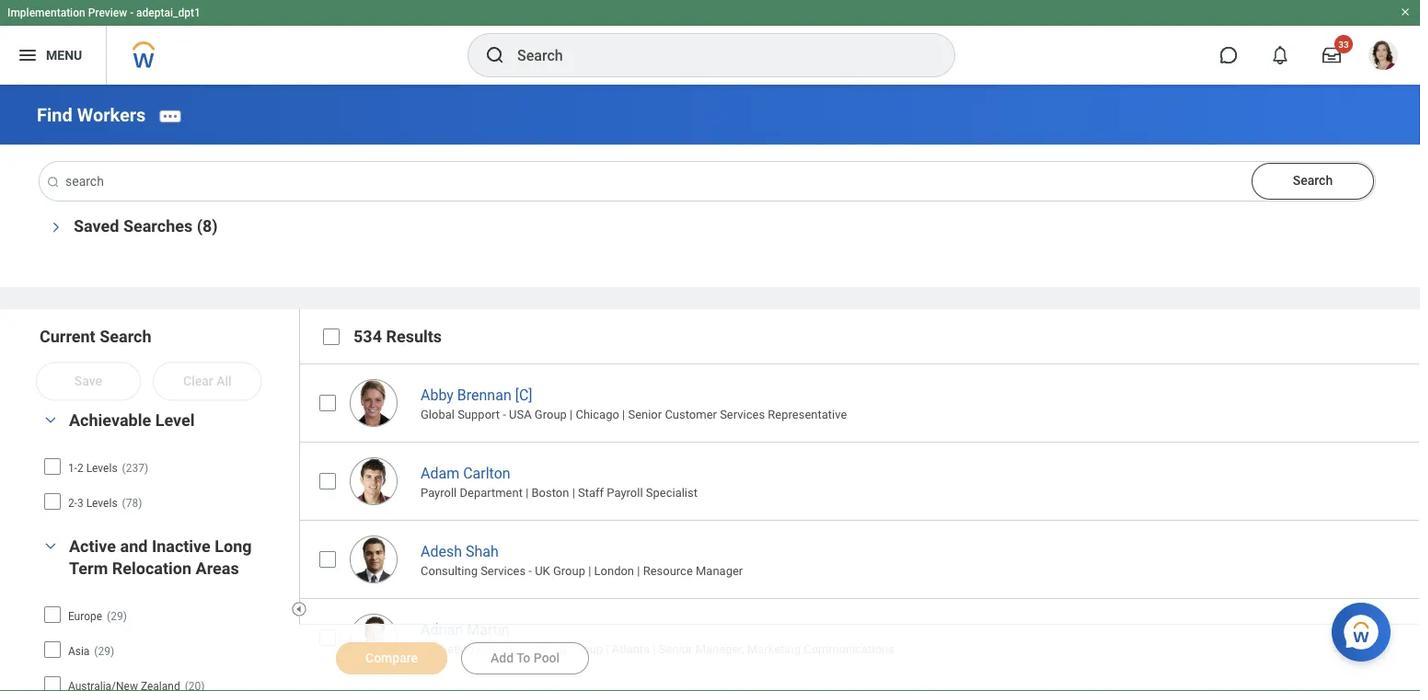 Task type: locate. For each thing, give the bounding box(es) containing it.
senior inside 'abby brennan [c]' list item
[[628, 408, 662, 422]]

- right preview
[[130, 6, 134, 19]]

communications
[[477, 643, 568, 656], [804, 643, 894, 656]]

1 horizontal spatial search
[[1293, 173, 1333, 188]]

adrian
[[421, 621, 463, 639]]

uk
[[535, 564, 550, 578]]

implementation
[[7, 6, 85, 19]]

0 vertical spatial -
[[130, 6, 134, 19]]

find workers
[[37, 104, 146, 126]]

marketing down adrian
[[421, 643, 474, 656]]

inbox large image
[[1322, 46, 1341, 64]]

chevron down image
[[44, 216, 63, 239], [40, 540, 62, 552]]

- left uk
[[529, 564, 532, 578]]

searches
[[123, 217, 193, 236]]

1 vertical spatial senior
[[659, 643, 693, 656]]

notifications large image
[[1271, 46, 1289, 64]]

1 vertical spatial group
[[553, 564, 585, 578]]

levels
[[86, 461, 117, 474], [86, 496, 117, 509]]

levels right 2
[[86, 461, 117, 474]]

consulting services - uk group   |   london   |   resource manager
[[421, 564, 743, 578]]

534 results
[[353, 327, 442, 346]]

(29) right asia
[[94, 645, 114, 657]]

adrian martin list item
[[299, 598, 1420, 677]]

1 communications from the left
[[477, 643, 568, 656]]

services
[[720, 408, 765, 422], [481, 564, 526, 578]]

|
[[570, 408, 573, 422], [622, 408, 625, 422], [526, 486, 529, 500], [572, 486, 575, 500], [588, 564, 591, 578], [637, 564, 640, 578], [606, 643, 609, 656], [653, 643, 656, 656]]

customer
[[665, 408, 717, 422]]

profile logan mcneil image
[[1368, 40, 1398, 74]]

menu
[[46, 48, 82, 63]]

active
[[69, 536, 116, 556]]

0 vertical spatial senior
[[628, 408, 662, 422]]

group right usa
[[535, 408, 567, 422]]

group left atlanta
[[571, 643, 603, 656]]

carlton
[[463, 465, 510, 482]]

2 marketing from the left
[[747, 643, 801, 656]]

adrian martin
[[421, 621, 510, 639]]

achievable level group
[[37, 409, 290, 521]]

chevron down image left active
[[40, 540, 62, 552]]

1 vertical spatial levels
[[86, 496, 117, 509]]

search
[[1293, 173, 1333, 188], [100, 327, 151, 347]]

chevron down image for saved searches (8)
[[44, 216, 63, 239]]

payroll department   |   boston   |   staff payroll specialist
[[421, 486, 698, 500]]

0 horizontal spatial marketing
[[421, 643, 474, 656]]

services inside 'abby brennan [c]' list item
[[720, 408, 765, 422]]

1 horizontal spatial marketing
[[747, 643, 801, 656]]

- inside adesh shah list item
[[529, 564, 532, 578]]

active and inactive long term relocation areas
[[69, 536, 252, 578]]

group
[[535, 408, 567, 422], [553, 564, 585, 578], [571, 643, 603, 656]]

marketing right manager, in the bottom of the page
[[747, 643, 801, 656]]

payroll down adam on the bottom of the page
[[421, 486, 457, 500]]

- for abby brennan [c]
[[503, 408, 506, 422]]

- left usa
[[503, 408, 506, 422]]

- inside 'abby brennan [c]' list item
[[503, 408, 506, 422]]

marketing
[[421, 643, 474, 656], [747, 643, 801, 656]]

2 horizontal spatial -
[[529, 564, 532, 578]]

senior left "customer"
[[628, 408, 662, 422]]

achievable level button
[[69, 410, 195, 430]]

(29) for europe
[[107, 610, 127, 622]]

martin
[[467, 621, 510, 639]]

1 horizontal spatial communications
[[804, 643, 894, 656]]

saved
[[74, 217, 119, 236]]

chevron down image inside active and inactive long term relocation areas group
[[40, 540, 62, 552]]

1-2 levels
[[68, 461, 117, 474]]

areas
[[196, 558, 239, 578]]

current search
[[40, 327, 151, 347]]

0 horizontal spatial -
[[130, 6, 134, 19]]

preview
[[88, 6, 127, 19]]

payroll
[[421, 486, 457, 500], [607, 486, 643, 500]]

services right "customer"
[[720, 408, 765, 422]]

boston
[[531, 486, 569, 500]]

1 vertical spatial -
[[503, 408, 506, 422]]

adam
[[421, 465, 459, 482]]

0 horizontal spatial payroll
[[421, 486, 457, 500]]

group inside 'abby brennan [c]' list item
[[535, 408, 567, 422]]

2 vertical spatial -
[[529, 564, 532, 578]]

levels right 3
[[86, 496, 117, 509]]

group inside adesh shah list item
[[553, 564, 585, 578]]

search image
[[484, 44, 506, 66]]

services down shah
[[481, 564, 526, 578]]

menu button
[[0, 26, 106, 85]]

2 vertical spatial group
[[571, 643, 603, 656]]

- for adesh shah
[[529, 564, 532, 578]]

1 vertical spatial (29)
[[94, 645, 114, 657]]

search button
[[1252, 163, 1374, 200]]

(29) for asia
[[94, 645, 114, 657]]

0 vertical spatial search
[[1293, 173, 1333, 188]]

1 horizontal spatial payroll
[[607, 486, 643, 500]]

search inside button
[[1293, 173, 1333, 188]]

-
[[130, 6, 134, 19], [503, 408, 506, 422], [529, 564, 532, 578]]

(29) right europe
[[107, 610, 127, 622]]

1 levels from the top
[[86, 461, 117, 474]]

adam carlton
[[421, 465, 510, 482]]

justify image
[[17, 44, 39, 66]]

communications down adesh shah list item
[[804, 643, 894, 656]]

0 horizontal spatial services
[[481, 564, 526, 578]]

chevron down image left saved
[[44, 216, 63, 239]]

senior
[[628, 408, 662, 422], [659, 643, 693, 656]]

0 vertical spatial services
[[720, 408, 765, 422]]

services inside adesh shah list item
[[481, 564, 526, 578]]

representative
[[768, 408, 847, 422]]

adeptai_dpt1
[[136, 6, 200, 19]]

0 vertical spatial levels
[[86, 461, 117, 474]]

achievable
[[69, 410, 151, 430]]

2 communications from the left
[[804, 643, 894, 656]]

group right uk
[[553, 564, 585, 578]]

levels for 2-3 levels
[[86, 496, 117, 509]]

term
[[69, 558, 108, 578]]

search inside filter search field
[[100, 327, 151, 347]]

chicago
[[576, 408, 619, 422]]

2-3 levels
[[68, 496, 117, 509]]

senior inside the adrian martin list item
[[659, 643, 693, 656]]

0 vertical spatial group
[[535, 408, 567, 422]]

adesh
[[421, 543, 462, 561]]

1 vertical spatial chevron down image
[[40, 540, 62, 552]]

level
[[155, 410, 195, 430]]

2 levels from the top
[[86, 496, 117, 509]]

(29)
[[107, 610, 127, 622], [94, 645, 114, 657]]

adam carlton link
[[421, 461, 510, 482]]

0 horizontal spatial communications
[[477, 643, 568, 656]]

chevron down image
[[40, 414, 62, 426]]

list item
[[299, 677, 1420, 691]]

1 vertical spatial services
[[481, 564, 526, 578]]

group inside the adrian martin list item
[[571, 643, 603, 656]]

communications down martin
[[477, 643, 568, 656]]

adesh shah
[[421, 543, 499, 561]]

current
[[40, 327, 95, 347]]

1 vertical spatial search
[[100, 327, 151, 347]]

0 vertical spatial chevron down image
[[44, 216, 63, 239]]

saved searches (8)
[[74, 217, 218, 236]]

(237)
[[122, 461, 148, 474]]

senior left manager, in the bottom of the page
[[659, 643, 693, 656]]

2-
[[68, 496, 77, 509]]

inactive
[[152, 536, 211, 556]]

1 horizontal spatial -
[[503, 408, 506, 422]]

global
[[421, 408, 455, 422]]

active and inactive long term relocation areas group
[[37, 535, 290, 691]]

| left atlanta
[[606, 643, 609, 656]]

| right atlanta
[[653, 643, 656, 656]]

marketing communications group   |   atlanta   |   senior manager, marketing communications
[[421, 643, 894, 656]]

adesh shah link
[[421, 539, 499, 561]]

| right london
[[637, 564, 640, 578]]

find workers main content
[[0, 85, 1420, 691]]

0 horizontal spatial search
[[100, 327, 151, 347]]

payroll right staff
[[607, 486, 643, 500]]

0 vertical spatial (29)
[[107, 610, 127, 622]]

| left the boston
[[526, 486, 529, 500]]

1 horizontal spatial services
[[720, 408, 765, 422]]

(78)
[[122, 496, 142, 509]]

group for abby brennan [c]
[[535, 408, 567, 422]]



Task type: vqa. For each thing, say whether or not it's contained in the screenshot.
GLOBAL
yes



Task type: describe. For each thing, give the bounding box(es) containing it.
manager
[[696, 564, 743, 578]]

resource
[[643, 564, 693, 578]]

| left london
[[588, 564, 591, 578]]

asia
[[68, 645, 90, 657]]

534
[[353, 327, 382, 346]]

consulting
[[421, 564, 478, 578]]

| left chicago
[[570, 408, 573, 422]]

find
[[37, 104, 72, 126]]

3
[[77, 496, 83, 509]]

search image
[[46, 175, 60, 190]]

adesh shah list item
[[299, 520, 1420, 598]]

specialist
[[646, 486, 698, 500]]

brennan
[[457, 387, 511, 404]]

department
[[460, 486, 523, 500]]

implementation preview -   adeptai_dpt1
[[7, 6, 200, 19]]

2
[[77, 461, 83, 474]]

[c]
[[515, 387, 532, 404]]

workers
[[77, 104, 146, 126]]

relocation
[[112, 558, 191, 578]]

long
[[215, 536, 252, 556]]

atlanta
[[612, 643, 650, 656]]

saved searches (8) button
[[74, 217, 218, 236]]

(8)
[[197, 217, 218, 236]]

| left staff
[[572, 486, 575, 500]]

active and inactive long term relocation areas button
[[69, 536, 252, 578]]

1 marketing from the left
[[421, 643, 474, 656]]

- inside menu banner
[[130, 6, 134, 19]]

Search Workday  search field
[[517, 35, 917, 75]]

abby brennan [c] link
[[421, 383, 532, 404]]

adrian martin link
[[421, 618, 510, 639]]

staff
[[578, 486, 604, 500]]

achievable level tree
[[43, 451, 284, 518]]

global support - usa group   |   chicago   |   senior customer services representative
[[421, 408, 847, 422]]

adam carlton list item
[[299, 442, 1420, 520]]

| right chicago
[[622, 408, 625, 422]]

results
[[386, 327, 442, 346]]

find workers element
[[37, 104, 146, 126]]

menu banner
[[0, 0, 1420, 85]]

filter search field
[[37, 326, 302, 691]]

33
[[1338, 39, 1349, 50]]

abby
[[421, 387, 454, 404]]

usa
[[509, 408, 532, 422]]

abby brennan [c]
[[421, 387, 532, 404]]

abby brennan [c] list item
[[299, 364, 1420, 442]]

2 payroll from the left
[[607, 486, 643, 500]]

manager,
[[695, 643, 744, 656]]

33 button
[[1311, 35, 1353, 75]]

levels for 1-2 levels
[[86, 461, 117, 474]]

europe
[[68, 610, 102, 622]]

group for adesh shah
[[553, 564, 585, 578]]

and
[[120, 536, 148, 556]]

close environment banner image
[[1400, 6, 1411, 17]]

london
[[594, 564, 634, 578]]

chevron down image for active and inactive long term relocation areas
[[40, 540, 62, 552]]

1 payroll from the left
[[421, 486, 457, 500]]

active and inactive long term relocation areas tree
[[43, 599, 284, 691]]

achievable level
[[69, 410, 195, 430]]

shah
[[466, 543, 499, 561]]

1-
[[68, 461, 77, 474]]

Search search field
[[37, 162, 1375, 201]]

support
[[458, 408, 500, 422]]

Find Workers text field
[[40, 162, 1375, 201]]



